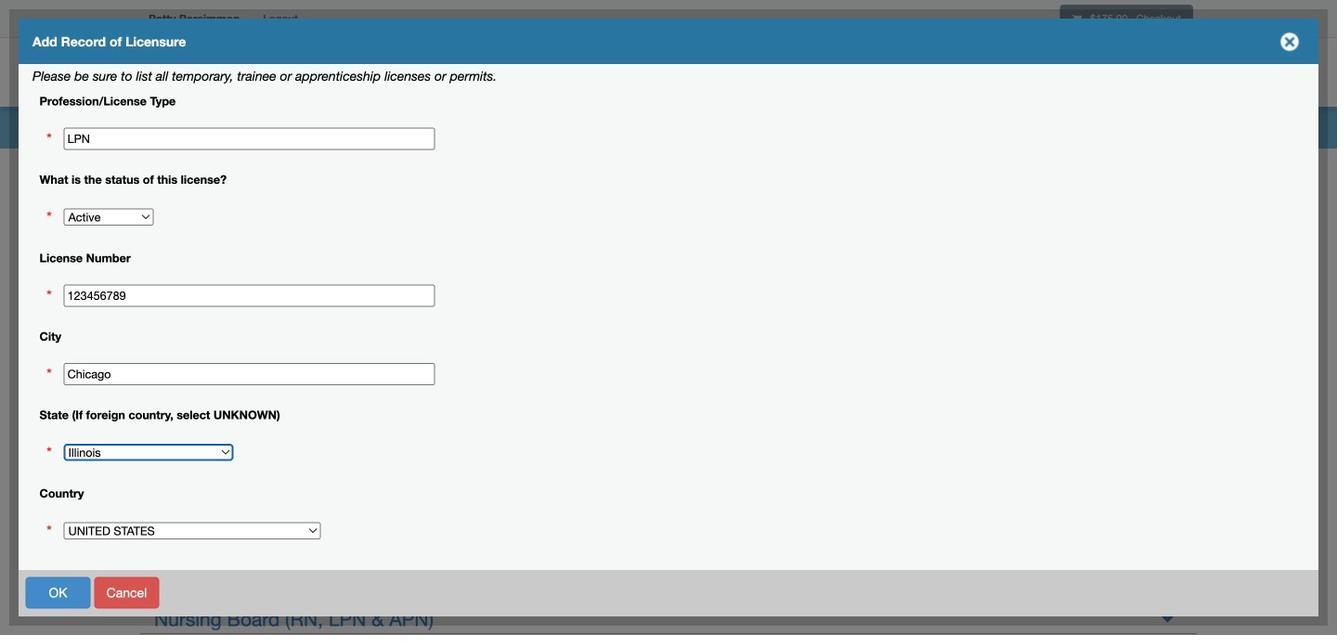 Task type: vqa. For each thing, say whether or not it's contained in the screenshot.
the bottommost chevron down Icon
no



Task type: describe. For each thing, give the bounding box(es) containing it.
illinois department of financial and professional regulation image
[[139, 42, 563, 101]]

chevron down image
[[1158, 605, 1178, 625]]



Task type: locate. For each thing, give the bounding box(es) containing it.
close window image
[[1275, 27, 1305, 57], [1275, 27, 1305, 57]]

None text field
[[64, 285, 435, 307], [64, 363, 435, 385], [64, 285, 435, 307], [64, 363, 435, 385]]

shopping cart image
[[1072, 13, 1082, 24]]

None text field
[[64, 128, 435, 150]]

None button
[[26, 577, 91, 609], [94, 577, 159, 609], [234, 577, 309, 609], [312, 577, 364, 609], [1182, 577, 1298, 609], [26, 577, 91, 609], [94, 577, 159, 609], [234, 577, 309, 609], [312, 577, 364, 609], [1182, 577, 1298, 609]]



